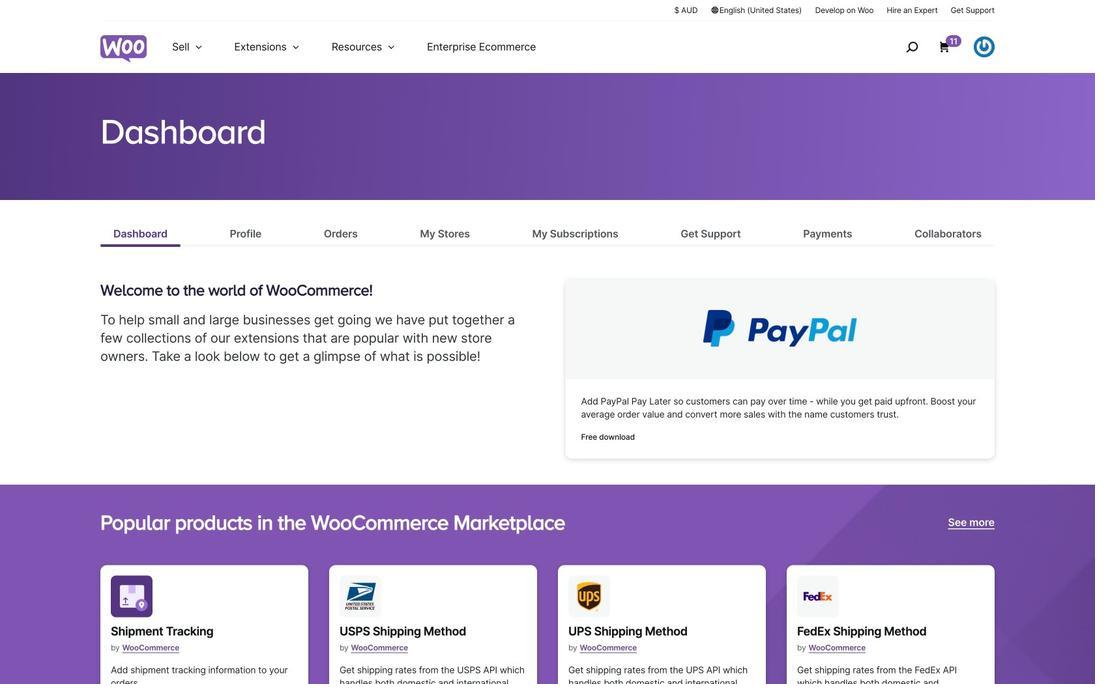 Task type: vqa. For each thing, say whether or not it's contained in the screenshot.
Bookix $79 annually
no



Task type: describe. For each thing, give the bounding box(es) containing it.
open account menu image
[[975, 37, 995, 57]]

service navigation menu element
[[879, 26, 995, 68]]



Task type: locate. For each thing, give the bounding box(es) containing it.
search image
[[902, 37, 923, 57]]



